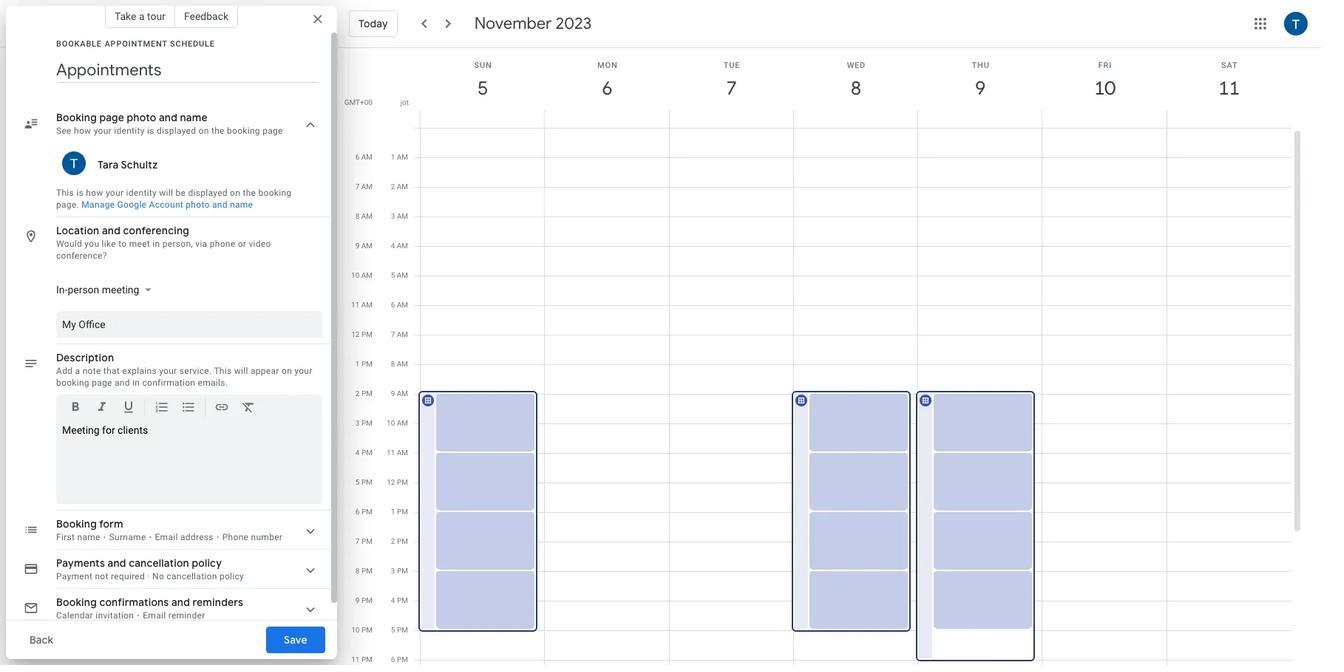 Task type: vqa. For each thing, say whether or not it's contained in the screenshot.
the displayed in This is how your identity will be displayed on the booking page.
yes



Task type: locate. For each thing, give the bounding box(es) containing it.
booking for booking form
[[56, 517, 97, 531]]

a left tour at the top left of the page
[[139, 10, 145, 22]]

0 vertical spatial photo
[[127, 111, 156, 124]]

manage google account photo and name
[[82, 200, 253, 210]]

cancellation right no
[[167, 571, 217, 582]]

grid
[[343, 48, 1303, 665]]

6 am down 5 am at the top
[[391, 301, 408, 309]]

is inside "this is how your identity will be displayed on the booking page."
[[76, 188, 84, 198]]

1 vertical spatial page
[[263, 126, 283, 136]]

10
[[1093, 76, 1114, 101], [351, 271, 359, 279], [387, 419, 395, 427], [351, 626, 360, 634]]

is inside 'booking page photo and name see how your identity is displayed on the booking page'
[[147, 126, 154, 136]]

person
[[68, 284, 99, 296]]

1 horizontal spatial 12 pm
[[387, 478, 408, 486]]

on right appear
[[282, 366, 292, 376]]

7 down 5 am at the top
[[391, 330, 395, 339]]

on inside the "description add a note that explains your service. this will appear on your booking page and in confirmation emails."
[[282, 366, 292, 376]]

6 pm
[[355, 508, 373, 516], [391, 656, 408, 664]]

grid containing 5
[[343, 48, 1303, 665]]

6
[[601, 76, 612, 101], [355, 153, 359, 161], [391, 301, 395, 309], [355, 508, 360, 516], [391, 656, 395, 664]]

1 vertical spatial 2 pm
[[391, 537, 408, 546]]

6 pm up 7 pm at the left bottom
[[355, 508, 373, 516]]

0 vertical spatial cancellation
[[129, 557, 189, 570]]

0 vertical spatial a
[[139, 10, 145, 22]]

0 horizontal spatial name
[[77, 532, 100, 543]]

1 horizontal spatial in
[[153, 239, 160, 249]]

1 vertical spatial booking
[[56, 517, 97, 531]]

back
[[29, 634, 53, 647]]

this inside the "description add a note that explains your service. this will appear on your booking page and in confirmation emails."
[[214, 366, 232, 376]]

schultz
[[121, 158, 158, 172]]

0 vertical spatial 2
[[391, 183, 395, 191]]

for
[[102, 424, 115, 436]]

1 cell from the left
[[418, 128, 545, 665]]

0 vertical spatial 6 pm
[[355, 508, 373, 516]]

like
[[102, 239, 116, 249]]

displayed
[[157, 126, 196, 136], [188, 188, 228, 198]]

booking for name
[[227, 126, 260, 136]]

and inside location and conferencing would you like to meet in person, via phone or video conference?
[[102, 224, 121, 237]]

identity up google
[[126, 188, 157, 198]]

and down add title text field
[[159, 111, 177, 124]]

0 horizontal spatial the
[[211, 126, 225, 136]]

6 left 1 am
[[355, 153, 359, 161]]

the down add title text field
[[211, 126, 225, 136]]

1 am
[[391, 153, 408, 161]]

person,
[[162, 239, 193, 249]]

and down the that
[[115, 378, 130, 388]]

1 pm
[[355, 360, 373, 368], [391, 508, 408, 516]]

2 horizontal spatial on
[[282, 366, 292, 376]]

this up page.
[[56, 188, 74, 198]]

sun
[[474, 61, 492, 70]]

today button
[[349, 6, 397, 41]]

photo up the schultz
[[127, 111, 156, 124]]

11 am
[[351, 301, 373, 309], [387, 449, 408, 457]]

photo right account
[[186, 200, 210, 210]]

10 pm
[[351, 626, 373, 634]]

email left address
[[155, 532, 178, 543]]

1 horizontal spatial on
[[230, 188, 240, 198]]

1 vertical spatial 9 am
[[391, 390, 408, 398]]

is
[[147, 126, 154, 136], [76, 188, 84, 198]]

0 vertical spatial 3 pm
[[355, 419, 373, 427]]

booking confirmations and reminders
[[56, 596, 243, 609]]

how right see
[[74, 126, 91, 136]]

name down add title text field
[[180, 111, 208, 124]]

1
[[391, 153, 395, 161], [355, 360, 360, 368], [391, 508, 395, 516]]

0 vertical spatial 12
[[351, 330, 360, 339]]

your up tara at the top
[[94, 126, 112, 136]]

policy up reminders
[[219, 571, 244, 582]]

in down explains
[[132, 378, 140, 388]]

0 vertical spatial 8 am
[[355, 212, 373, 220]]

and up reminder
[[171, 596, 190, 609]]

7 am down 5 am at the top
[[391, 330, 408, 339]]

6 cell from the left
[[1043, 128, 1167, 665]]

am
[[361, 153, 373, 161], [397, 153, 408, 161], [361, 183, 373, 191], [397, 183, 408, 191], [361, 212, 373, 220], [397, 212, 408, 220], [361, 242, 373, 250], [397, 242, 408, 250], [361, 271, 373, 279], [397, 271, 408, 279], [361, 301, 373, 309], [397, 301, 408, 309], [397, 330, 408, 339], [397, 360, 408, 368], [397, 390, 408, 398], [397, 419, 408, 427], [397, 449, 408, 457]]

7 am left "2 am"
[[355, 183, 373, 191]]

1 horizontal spatial 6 am
[[391, 301, 408, 309]]

0 horizontal spatial 12 pm
[[351, 330, 373, 339]]

1 vertical spatial this
[[214, 366, 232, 376]]

email down booking confirmations and reminders on the bottom left
[[143, 611, 166, 621]]

6 down mon
[[601, 76, 612, 101]]

2 vertical spatial 2
[[391, 537, 395, 546]]

1 horizontal spatial is
[[147, 126, 154, 136]]

8 am
[[355, 212, 373, 220], [391, 360, 408, 368]]

manage
[[82, 200, 115, 210]]

booking up calendar
[[56, 596, 97, 609]]

0 vertical spatial the
[[211, 126, 225, 136]]

0 vertical spatial 7 am
[[355, 183, 373, 191]]

7 pm
[[355, 537, 373, 546]]

and inside payments and cancellation policy payment not required · no cancellation policy
[[108, 557, 126, 570]]

page for description
[[92, 378, 112, 388]]

6 pm right 11 pm
[[391, 656, 408, 664]]

7 up 8 pm
[[355, 537, 360, 546]]

1 horizontal spatial this
[[214, 366, 232, 376]]

feedback
[[184, 10, 229, 22]]

and up the required
[[108, 557, 126, 570]]

your up manage
[[106, 188, 124, 198]]

0 horizontal spatial 12
[[351, 330, 360, 339]]

this
[[56, 188, 74, 198], [214, 366, 232, 376]]

1 horizontal spatial 7 am
[[391, 330, 408, 339]]

1 vertical spatial in
[[132, 378, 140, 388]]

how up manage
[[86, 188, 103, 198]]

page inside the "description add a note that explains your service. this will appear on your booking page and in confirmation emails."
[[92, 378, 112, 388]]

calendar invitation
[[56, 611, 134, 621]]

meeting
[[102, 284, 139, 296]]

the up or at the left of the page
[[243, 188, 256, 198]]

on down add title text field
[[199, 126, 209, 136]]

0 vertical spatial 10 am
[[351, 271, 373, 279]]

policy down address
[[192, 557, 222, 570]]

insert link image
[[214, 400, 229, 417]]

a inside the "description add a note that explains your service. this will appear on your booking page and in confirmation emails."
[[75, 366, 80, 376]]

in inside location and conferencing would you like to meet in person, via phone or video conference?
[[153, 239, 160, 249]]

8 column header
[[793, 48, 918, 128]]

2 vertical spatial name
[[77, 532, 100, 543]]

6 am left 1 am
[[355, 153, 373, 161]]

5 column header
[[420, 48, 545, 128]]

and up "like"
[[102, 224, 121, 237]]

0 horizontal spatial 9 am
[[355, 242, 373, 250]]

your
[[94, 126, 112, 136], [106, 188, 124, 198], [159, 366, 177, 376], [294, 366, 312, 376]]

location and conferencing would you like to meet in person, via phone or video conference?
[[56, 224, 271, 261]]

0 horizontal spatial 6 am
[[355, 153, 373, 161]]

email for email address
[[155, 532, 178, 543]]

add
[[56, 366, 73, 376]]

email for email reminder
[[143, 611, 166, 621]]

identity
[[114, 126, 145, 136], [126, 188, 157, 198]]

phone
[[210, 239, 235, 249]]

0 vertical spatial booking
[[56, 111, 97, 124]]

2 booking from the top
[[56, 517, 97, 531]]

5 pm right 10 pm at the left
[[391, 626, 408, 634]]

page for booking
[[263, 126, 283, 136]]

name
[[180, 111, 208, 124], [230, 200, 253, 210], [77, 532, 100, 543]]

formatting options toolbar
[[56, 395, 322, 426]]

booking inside 'booking page photo and name see how your identity is displayed on the booking page'
[[227, 126, 260, 136]]

10 am
[[351, 271, 373, 279], [387, 419, 408, 427]]

wed
[[847, 61, 866, 70]]

a
[[139, 10, 145, 22], [75, 366, 80, 376]]

0 vertical spatial 11 am
[[351, 301, 373, 309]]

will
[[159, 188, 173, 198], [234, 366, 248, 376]]

italic image
[[95, 400, 109, 417]]

in inside the "description add a note that explains your service. this will appear on your booking page and in confirmation emails."
[[132, 378, 140, 388]]

1 horizontal spatial name
[[180, 111, 208, 124]]

bookable appointment schedule
[[56, 39, 215, 49]]

5 down sun
[[477, 76, 487, 101]]

0 vertical spatial on
[[199, 126, 209, 136]]

cancellation up no
[[129, 557, 189, 570]]

numbered list image
[[154, 400, 169, 417]]

0 vertical spatial email
[[155, 532, 178, 543]]

0 horizontal spatial this
[[56, 188, 74, 198]]

in-person meeting
[[56, 284, 139, 296]]

page
[[99, 111, 124, 124], [263, 126, 283, 136], [92, 378, 112, 388]]

booking inside 'booking page photo and name see how your identity is displayed on the booking page'
[[56, 111, 97, 124]]

4
[[391, 242, 395, 250], [355, 449, 360, 457], [391, 597, 395, 605]]

5 pm up 7 pm at the left bottom
[[355, 478, 373, 486]]

1 horizontal spatial 11 am
[[387, 449, 408, 457]]

booking up first name
[[56, 517, 97, 531]]

1 vertical spatial 12 pm
[[387, 478, 408, 486]]

would
[[56, 239, 82, 249]]

displayed up the schultz
[[157, 126, 196, 136]]

2 vertical spatial booking
[[56, 378, 89, 388]]

3 pm
[[355, 419, 373, 427], [391, 567, 408, 575]]

0 vertical spatial name
[[180, 111, 208, 124]]

this up the emails. at the bottom of the page
[[214, 366, 232, 376]]

0 vertical spatial displayed
[[157, 126, 196, 136]]

on up or at the left of the page
[[230, 188, 240, 198]]

1 vertical spatial how
[[86, 188, 103, 198]]

name up or at the left of the page
[[230, 200, 253, 210]]

a inside button
[[139, 10, 145, 22]]

1 horizontal spatial a
[[139, 10, 145, 22]]

address
[[180, 532, 213, 543]]

is up the schultz
[[147, 126, 154, 136]]

3 booking from the top
[[56, 596, 97, 609]]

take a tour
[[115, 10, 166, 22]]

7 left "2 am"
[[355, 183, 359, 191]]

1 horizontal spatial 12
[[387, 478, 395, 486]]

1 vertical spatial 1 pm
[[391, 508, 408, 516]]

0 horizontal spatial 11 am
[[351, 301, 373, 309]]

or
[[238, 239, 246, 249]]

1 vertical spatial identity
[[126, 188, 157, 198]]

0 vertical spatial booking
[[227, 126, 260, 136]]

on inside 'booking page photo and name see how your identity is displayed on the booking page'
[[199, 126, 209, 136]]

0 vertical spatial this
[[56, 188, 74, 198]]

0 vertical spatial in
[[153, 239, 160, 249]]

how
[[74, 126, 91, 136], [86, 188, 103, 198]]

1 horizontal spatial 3 pm
[[391, 567, 408, 575]]

1 vertical spatial on
[[230, 188, 240, 198]]

identity inside 'booking page photo and name see how your identity is displayed on the booking page'
[[114, 126, 145, 136]]

how inside "this is how your identity will be displayed on the booking page."
[[86, 188, 103, 198]]

in down conferencing
[[153, 239, 160, 249]]

the inside "this is how your identity will be displayed on the booking page."
[[243, 188, 256, 198]]

video
[[249, 239, 271, 249]]

1 vertical spatial 8 am
[[391, 360, 408, 368]]

0 horizontal spatial 8 am
[[355, 212, 373, 220]]

0 vertical spatial 2 pm
[[355, 390, 373, 398]]

8
[[850, 76, 860, 101], [355, 212, 359, 220], [391, 360, 395, 368], [355, 567, 360, 575]]

1 horizontal spatial 6 pm
[[391, 656, 408, 664]]

confirmations
[[99, 596, 169, 609]]

photo inside 'booking page photo and name see how your identity is displayed on the booking page'
[[127, 111, 156, 124]]

2 cell from the left
[[545, 128, 669, 665]]

7 column header
[[669, 48, 794, 128]]

cell
[[418, 128, 545, 665], [545, 128, 669, 665], [669, 128, 794, 665], [792, 128, 918, 665], [916, 128, 1043, 665], [1043, 128, 1167, 665], [1167, 128, 1291, 665]]

1 horizontal spatial 8 am
[[391, 360, 408, 368]]

6 down 5 am at the top
[[391, 301, 395, 309]]

0 vertical spatial 6 am
[[355, 153, 373, 161]]

11 pm
[[351, 656, 373, 664]]

1 vertical spatial displayed
[[188, 188, 228, 198]]

7 cell from the left
[[1167, 128, 1291, 665]]

1 vertical spatial 3 pm
[[391, 567, 408, 575]]

booking up see
[[56, 111, 97, 124]]

7
[[725, 76, 736, 101], [355, 183, 359, 191], [391, 330, 395, 339], [355, 537, 360, 546]]

5 right 10 pm at the left
[[391, 626, 395, 634]]

sat 11
[[1218, 61, 1239, 101]]

2 pm
[[355, 390, 373, 398], [391, 537, 408, 546]]

5 cell from the left
[[916, 128, 1043, 665]]

1 horizontal spatial 10 am
[[387, 419, 408, 427]]

the inside 'booking page photo and name see how your identity is displayed on the booking page'
[[211, 126, 225, 136]]

identity up 'tara schultz'
[[114, 126, 145, 136]]

0 horizontal spatial a
[[75, 366, 80, 376]]

account
[[149, 200, 183, 210]]

displayed right be
[[188, 188, 228, 198]]

7 am
[[355, 183, 373, 191], [391, 330, 408, 339]]

2 vertical spatial 1
[[391, 508, 395, 516]]

tara
[[98, 158, 119, 172]]

1 horizontal spatial 5 pm
[[391, 626, 408, 634]]

1 horizontal spatial will
[[234, 366, 248, 376]]

your inside "this is how your identity will be displayed on the booking page."
[[106, 188, 124, 198]]

7 down the tue
[[725, 76, 736, 101]]

cancellation
[[129, 557, 189, 570], [167, 571, 217, 582]]

will up account
[[159, 188, 173, 198]]

3 am
[[391, 212, 408, 220]]

will inside "this is how your identity will be displayed on the booking page."
[[159, 188, 173, 198]]

is up page.
[[76, 188, 84, 198]]

email
[[155, 532, 178, 543], [143, 611, 166, 621]]

tuesday, 7 november element
[[715, 72, 749, 106]]

0 horizontal spatial 4 pm
[[355, 449, 373, 457]]

and inside 'booking page photo and name see how your identity is displayed on the booking page'
[[159, 111, 177, 124]]

booking inside the "description add a note that explains your service. this will appear on your booking page and in confirmation emails."
[[56, 378, 89, 388]]

name down booking form on the bottom left of page
[[77, 532, 100, 543]]

photo
[[127, 111, 156, 124], [186, 200, 210, 210]]

a right add
[[75, 366, 80, 376]]

0 horizontal spatial 10 am
[[351, 271, 373, 279]]

0 horizontal spatial is
[[76, 188, 84, 198]]

0 horizontal spatial photo
[[127, 111, 156, 124]]

tue
[[724, 61, 740, 70]]

monday, 6 november element
[[590, 72, 624, 106]]

0 vertical spatial 5 pm
[[355, 478, 373, 486]]

reminders
[[193, 596, 243, 609]]

1 vertical spatial email
[[143, 611, 166, 621]]

booking
[[227, 126, 260, 136], [258, 188, 292, 198], [56, 378, 89, 388]]

and
[[159, 111, 177, 124], [212, 200, 227, 210], [102, 224, 121, 237], [115, 378, 130, 388], [108, 557, 126, 570], [171, 596, 190, 609]]

1 vertical spatial a
[[75, 366, 80, 376]]

2 horizontal spatial name
[[230, 200, 253, 210]]

1 vertical spatial photo
[[186, 200, 210, 210]]

0 vertical spatial will
[[159, 188, 173, 198]]

0 vertical spatial is
[[147, 126, 154, 136]]

5
[[477, 76, 487, 101], [391, 271, 395, 279], [355, 478, 360, 486], [391, 626, 395, 634]]

0 vertical spatial 1 pm
[[355, 360, 373, 368]]

row
[[414, 128, 1291, 665]]

9 pm
[[355, 597, 373, 605]]

underline image
[[121, 400, 136, 417]]

1 vertical spatial the
[[243, 188, 256, 198]]

will left appear
[[234, 366, 248, 376]]

meet
[[129, 239, 150, 249]]

Description text field
[[62, 424, 316, 498]]

you
[[85, 239, 99, 249]]

1 booking from the top
[[56, 111, 97, 124]]

4 cell from the left
[[792, 128, 918, 665]]

thu
[[972, 61, 990, 70]]



Task type: describe. For each thing, give the bounding box(es) containing it.
mon 6
[[597, 61, 618, 101]]

see
[[56, 126, 72, 136]]

sun 5
[[474, 61, 492, 101]]

saturday, 11 november element
[[1212, 72, 1246, 106]]

1 vertical spatial 4
[[355, 449, 360, 457]]

tue 7
[[724, 61, 740, 101]]

and inside the "description add a note that explains your service. this will appear on your booking page and in confirmation emails."
[[115, 378, 130, 388]]

email address
[[155, 532, 213, 543]]

0 vertical spatial page
[[99, 111, 124, 124]]

3 cell from the left
[[669, 128, 794, 665]]

first
[[56, 532, 75, 543]]

that
[[103, 366, 120, 376]]

2 vertical spatial 3
[[391, 567, 395, 575]]

identity inside "this is how your identity will be displayed on the booking page."
[[126, 188, 157, 198]]

1 vertical spatial name
[[230, 200, 253, 210]]

booking for booking confirmations and reminders
[[56, 596, 97, 609]]

Location text field
[[62, 311, 316, 338]]

november 2023
[[474, 13, 592, 34]]

wed 8
[[847, 61, 866, 101]]

2 am
[[391, 183, 408, 191]]

on inside "this is how your identity will be displayed on the booking page."
[[230, 188, 240, 198]]

10 column header
[[1042, 48, 1167, 128]]

tour
[[147, 10, 166, 22]]

1 vertical spatial 3
[[355, 419, 360, 427]]

1 vertical spatial 1
[[355, 360, 360, 368]]

manage google account photo and name link
[[82, 200, 253, 210]]

4 am
[[391, 242, 408, 250]]

appear
[[251, 366, 279, 376]]

phone number
[[222, 532, 283, 543]]

1 vertical spatial policy
[[219, 571, 244, 582]]

mon
[[597, 61, 618, 70]]

thu 9
[[972, 61, 990, 101]]

phone
[[222, 532, 249, 543]]

0 vertical spatial 3
[[391, 212, 395, 220]]

1 vertical spatial 11 am
[[387, 449, 408, 457]]

name inside 'booking page photo and name see how your identity is displayed on the booking page'
[[180, 111, 208, 124]]

5 up 7 pm at the left bottom
[[355, 478, 360, 486]]

description add a note that explains your service. this will appear on your booking page and in confirmation emails.
[[56, 351, 312, 388]]

conferencing
[[123, 224, 189, 237]]

fri
[[1098, 61, 1112, 70]]

5 down 4 am
[[391, 271, 395, 279]]

6 right 11 pm
[[391, 656, 395, 664]]

displayed inside 'booking page photo and name see how your identity is displayed on the booking page'
[[157, 126, 196, 136]]

9 column header
[[917, 48, 1043, 128]]

email reminder
[[143, 611, 205, 621]]

1 vertical spatial 2
[[355, 390, 360, 398]]

first name
[[56, 532, 100, 543]]

10 inside 10 column header
[[1093, 76, 1114, 101]]

11 inside column header
[[1218, 76, 1239, 101]]

service.
[[179, 366, 212, 376]]

0 horizontal spatial 6 pm
[[355, 508, 373, 516]]

will inside the "description add a note that explains your service. this will appear on your booking page and in confirmation emails."
[[234, 366, 248, 376]]

tara schultz
[[98, 158, 158, 172]]

back button
[[18, 622, 65, 658]]

this is how your identity will be displayed on the booking page.
[[56, 188, 292, 210]]

booking form
[[56, 517, 123, 531]]

displayed inside "this is how your identity will be displayed on the booking page."
[[188, 188, 228, 198]]

confirmation
[[142, 378, 195, 388]]

0 vertical spatial 4 pm
[[355, 449, 373, 457]]

payment
[[56, 571, 93, 582]]

6 up 7 pm at the left bottom
[[355, 508, 360, 516]]

be
[[176, 188, 186, 198]]

bulleted list image
[[181, 400, 196, 417]]

appointment
[[105, 39, 167, 49]]

1 vertical spatial cancellation
[[167, 571, 217, 582]]

page.
[[56, 200, 79, 210]]

calendar
[[56, 611, 93, 621]]

to
[[118, 239, 127, 249]]

booking for booking page photo and name see how your identity is displayed on the booking page
[[56, 111, 97, 124]]

no
[[152, 571, 164, 582]]

1 vertical spatial 12
[[387, 478, 395, 486]]

1 vertical spatial 6 pm
[[391, 656, 408, 664]]

how inside 'booking page photo and name see how your identity is displayed on the booking page'
[[74, 126, 91, 136]]

surname
[[109, 532, 146, 543]]

2023
[[555, 13, 592, 34]]

november
[[474, 13, 552, 34]]

reminder
[[168, 611, 205, 621]]

schedule
[[170, 39, 215, 49]]

6 inside mon 6
[[601, 76, 612, 101]]

0 vertical spatial 1
[[391, 153, 395, 161]]

via
[[195, 239, 207, 249]]

11 column header
[[1166, 48, 1291, 128]]

on for name
[[199, 126, 209, 136]]

emails.
[[198, 378, 228, 388]]

·
[[147, 571, 150, 582]]

row inside grid
[[414, 128, 1291, 665]]

8 pm
[[355, 567, 373, 575]]

7 inside tue 7
[[725, 76, 736, 101]]

feedback button
[[175, 4, 238, 28]]

0 vertical spatial policy
[[192, 557, 222, 570]]

in-
[[56, 284, 68, 296]]

1 horizontal spatial 1 pm
[[391, 508, 408, 516]]

2 vertical spatial 4
[[391, 597, 395, 605]]

remove formatting image
[[241, 400, 256, 417]]

booking inside "this is how your identity will be displayed on the booking page."
[[258, 188, 292, 198]]

5 inside 'sun 5'
[[477, 76, 487, 101]]

and up phone at top
[[212, 200, 227, 210]]

location
[[56, 224, 99, 237]]

meeting for clients
[[62, 424, 148, 436]]

1 horizontal spatial photo
[[186, 200, 210, 210]]

conference?
[[56, 251, 107, 261]]

bold image
[[68, 400, 83, 417]]

payments
[[56, 557, 105, 570]]

your inside 'booking page photo and name see how your identity is displayed on the booking page'
[[94, 126, 112, 136]]

note
[[83, 366, 101, 376]]

booking for that
[[56, 378, 89, 388]]

1 horizontal spatial 2 pm
[[391, 537, 408, 546]]

9 inside thu 9
[[974, 76, 985, 101]]

not
[[95, 571, 108, 582]]

invitation
[[96, 611, 134, 621]]

take a tour button
[[105, 4, 175, 28]]

wednesday, 8 november element
[[839, 72, 873, 106]]

meeting
[[62, 424, 100, 436]]

Add title text field
[[56, 59, 319, 81]]

sunday, 5 november element
[[466, 72, 500, 106]]

thursday, 9 november element
[[963, 72, 997, 106]]

1 horizontal spatial 4 pm
[[391, 597, 408, 605]]

1 vertical spatial 7 am
[[391, 330, 408, 339]]

5 am
[[391, 271, 408, 279]]

0 vertical spatial 4
[[391, 242, 395, 250]]

bookable
[[56, 39, 102, 49]]

in-person meeting button
[[50, 276, 157, 303]]

friday, 10 november element
[[1088, 72, 1122, 106]]

0 horizontal spatial 1 pm
[[355, 360, 373, 368]]

0 vertical spatial 12 pm
[[351, 330, 373, 339]]

take
[[115, 10, 136, 22]]

number
[[251, 532, 283, 543]]

1 vertical spatial 5 pm
[[391, 626, 408, 634]]

description
[[56, 351, 114, 364]]

booking page photo and name see how your identity is displayed on the booking page
[[56, 111, 283, 136]]

8 inside wed 8
[[850, 76, 860, 101]]

google
[[117, 200, 147, 210]]

1 horizontal spatial 9 am
[[391, 390, 408, 398]]

on for that
[[282, 366, 292, 376]]

required
[[111, 571, 145, 582]]

clients
[[118, 424, 148, 436]]

0 vertical spatial 9 am
[[355, 242, 373, 250]]

6 column header
[[544, 48, 669, 128]]

your up "confirmation"
[[159, 366, 177, 376]]

0 horizontal spatial 5 pm
[[355, 478, 373, 486]]

this inside "this is how your identity will be displayed on the booking page."
[[56, 188, 74, 198]]

form
[[99, 517, 123, 531]]

payments and cancellation policy payment not required · no cancellation policy
[[56, 557, 244, 582]]

0 horizontal spatial 7 am
[[355, 183, 373, 191]]

your right appear
[[294, 366, 312, 376]]



